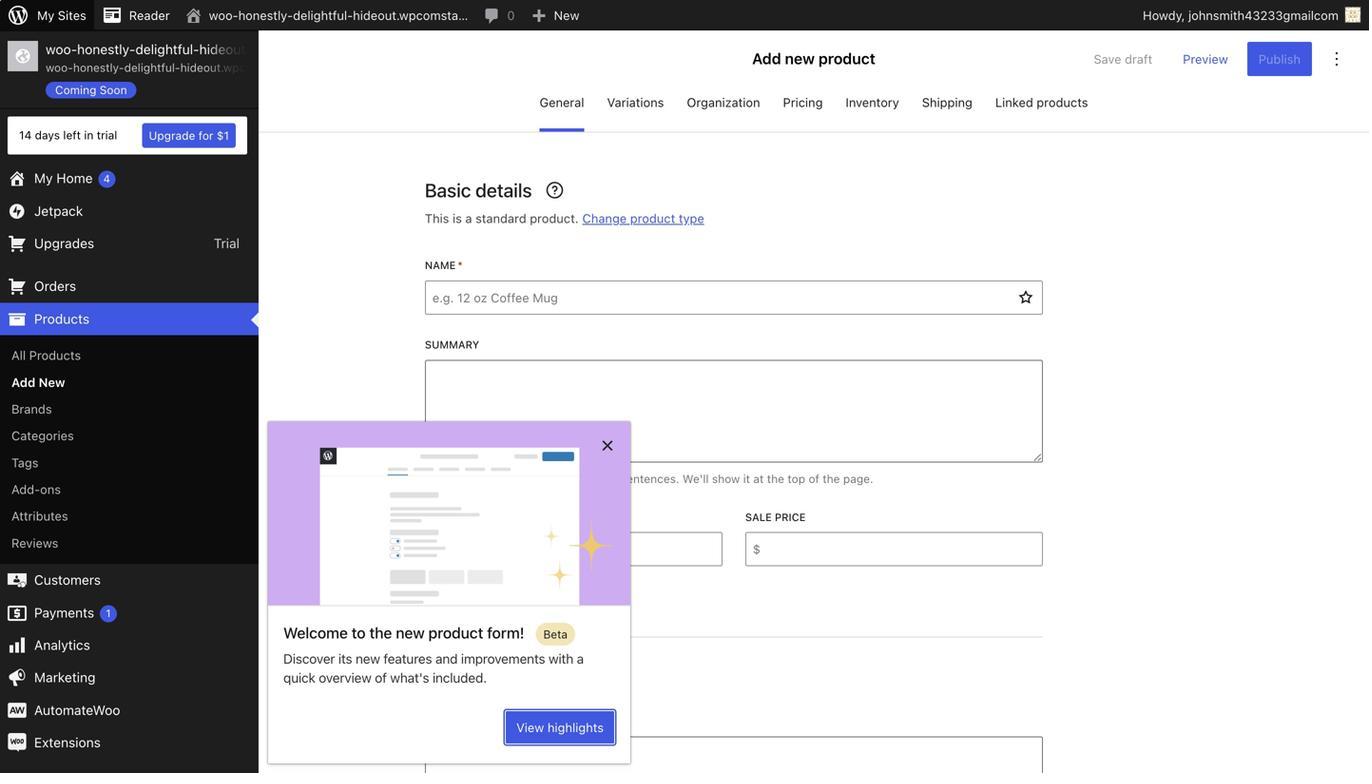 Task type: locate. For each thing, give the bounding box(es) containing it.
2 horizontal spatial the
[[823, 472, 840, 485]]

inventory
[[846, 95, 899, 109]]

1 horizontal spatial a
[[577, 651, 584, 667]]

of left the what's
[[375, 670, 387, 686]]

1 horizontal spatial $
[[753, 542, 761, 556]]

general button
[[540, 87, 584, 132]]

woo- up woo-honestly-delightful-hideout.wpcomstaging.com woo-honestly-delightful-hideout.wpcomstaging.com coming soon
[[209, 8, 238, 22]]

add-ons
[[11, 482, 61, 496]]

1 horizontal spatial add
[[752, 50, 781, 68]]

upgrades
[[34, 235, 94, 251]]

new inside main menu navigation
[[39, 375, 65, 389]]

1 vertical spatial block: product section document
[[425, 683, 1043, 773]]

my left sites
[[37, 8, 54, 22]]

the right the to
[[369, 624, 392, 642]]

name *
[[425, 259, 463, 272]]

woo- down my sites
[[46, 41, 77, 57]]

1 horizontal spatial of
[[809, 472, 820, 485]]

woo- for hideout.wpcomsta…
[[209, 8, 238, 22]]

payments 1
[[34, 605, 111, 620]]

add new product
[[752, 50, 876, 68]]

1 vertical spatial new
[[39, 375, 65, 389]]

e.g. 12 oz Coffee Mug field
[[425, 280, 1009, 315]]

List price field
[[440, 532, 723, 567]]

0 vertical spatial new
[[554, 8, 580, 22]]

my left home
[[34, 170, 53, 186]]

in inside navigation
[[84, 129, 94, 142]]

2 $ from the left
[[753, 542, 761, 556]]

of right top on the right bottom of page
[[809, 472, 820, 485]]

block: product section document containing description
[[425, 683, 1043, 773]]

in inside block: columns document
[[548, 576, 557, 589]]

product up inventory
[[819, 50, 876, 68]]

my inside 'link'
[[37, 8, 54, 22]]

what's
[[390, 670, 429, 686]]

quick
[[283, 670, 315, 686]]

delightful-
[[293, 8, 353, 22], [135, 41, 199, 57], [124, 61, 180, 74]]

the left page.
[[823, 472, 840, 485]]

main content
[[259, 29, 1370, 773]]

1 vertical spatial of
[[375, 670, 387, 686]]

2 horizontal spatial new
[[785, 50, 815, 68]]

1 vertical spatial a
[[577, 651, 584, 667]]

$ for list
[[433, 542, 440, 556]]

0 horizontal spatial add
[[11, 375, 35, 389]]

view helper text image
[[544, 179, 566, 202]]

2 vertical spatial new
[[356, 651, 380, 667]]

price for list price
[[451, 511, 482, 523]]

add new link
[[0, 369, 259, 396]]

johnsmith43233gmailcom
[[1189, 8, 1339, 22]]

howdy,
[[1143, 8, 1185, 22]]

0 horizontal spatial a
[[465, 211, 472, 225]]

0 vertical spatial woo-
[[209, 8, 238, 22]]

view highlights
[[517, 720, 604, 735]]

1 price from the left
[[451, 511, 482, 523]]

1 $ from the left
[[433, 542, 440, 556]]

products down orders
[[34, 311, 90, 327]]

woo- inside "toolbar" navigation
[[209, 8, 238, 22]]

1 horizontal spatial price
[[775, 511, 806, 523]]

change
[[583, 211, 627, 226]]

0 horizontal spatial the
[[369, 624, 392, 642]]

in for product
[[556, 472, 566, 485]]

product editor top bar. region
[[259, 30, 1370, 132]]

woo- up the coming on the top
[[46, 61, 73, 74]]

tags link
[[0, 449, 259, 476]]

add for add new
[[11, 375, 35, 389]]

in for left
[[84, 129, 94, 142]]

woo-
[[209, 8, 238, 22], [46, 41, 77, 57], [46, 61, 73, 74]]

2 vertical spatial in
[[548, 576, 557, 589]]

*
[[458, 259, 463, 272]]

brands
[[11, 402, 52, 416]]

hideout.wpcomstaging.com down woo-honestly-delightful-hideout.wpcomsta… link at the top of page
[[199, 41, 369, 57]]

new up features
[[396, 624, 425, 642]]

automatewoo link
[[0, 694, 259, 727]]

the right at at the right of page
[[767, 472, 785, 485]]

honestly-
[[238, 8, 293, 22], [77, 41, 135, 57], [73, 61, 124, 74]]

delightful- inside woo-honestly-delightful-hideout.wpcomsta… link
[[293, 8, 353, 22]]

$
[[433, 542, 440, 556], [753, 542, 761, 556]]

1 vertical spatial woo-
[[46, 41, 77, 57]]

honestly- inside "toolbar" navigation
[[238, 8, 293, 22]]

upgrade for $1
[[149, 129, 229, 142]]

product inside "region"
[[819, 50, 876, 68]]

basic
[[425, 179, 471, 201]]

new down all products
[[39, 375, 65, 389]]

this
[[425, 211, 449, 225]]

organization button
[[687, 87, 760, 132]]

organization
[[687, 95, 760, 109]]

variations button
[[607, 87, 664, 132]]

1 vertical spatial in
[[556, 472, 566, 485]]

new inside product editor top bar. "region"
[[785, 50, 815, 68]]

0 vertical spatial a
[[465, 211, 472, 225]]

2 block: product section document from the top
[[425, 683, 1043, 773]]

a right "with"
[[577, 651, 584, 667]]

howdy, johnsmith43233gmailcom
[[1143, 8, 1339, 22]]

block: product details section description document
[[425, 209, 1043, 228]]

a inside this is a standard product . change product type
[[465, 211, 472, 225]]

of inside discover its new features and improvements with a quick overview of what's included.
[[375, 670, 387, 686]]

0 horizontal spatial new
[[356, 651, 380, 667]]

upgrade
[[149, 129, 195, 142]]

0 horizontal spatial of
[[375, 670, 387, 686]]

new right the its
[[356, 651, 380, 667]]

main content containing basic details
[[259, 29, 1370, 773]]

0 vertical spatial add
[[752, 50, 781, 68]]

linked
[[996, 95, 1034, 109]]

in right left
[[84, 129, 94, 142]]

add up organization
[[752, 50, 781, 68]]

1 vertical spatial delightful-
[[135, 41, 199, 57]]

sale
[[745, 511, 772, 523]]

2
[[580, 472, 586, 485]]

its
[[338, 651, 352, 667]]

price right sale
[[775, 511, 806, 523]]

0 vertical spatial my
[[37, 8, 54, 22]]

products up add new
[[29, 348, 81, 362]]

1 vertical spatial add
[[11, 375, 35, 389]]

analytics link
[[0, 629, 259, 662]]

customers
[[34, 572, 101, 588]]

name
[[425, 259, 456, 272]]

hideout.wpcomstaging.com
[[199, 41, 369, 57], [180, 61, 328, 74]]

add down all
[[11, 375, 35, 389]]

1 vertical spatial my
[[34, 170, 53, 186]]

the
[[767, 472, 785, 485], [823, 472, 840, 485], [369, 624, 392, 642]]

1 vertical spatial honestly-
[[77, 41, 135, 57]]

0 horizontal spatial new
[[39, 375, 65, 389]]

new inside "toolbar" navigation
[[554, 8, 580, 22]]

0 horizontal spatial price
[[451, 511, 482, 523]]

$ down list
[[433, 542, 440, 556]]

save
[[1094, 52, 1122, 66]]

1
[[106, 607, 111, 619]]

Sale price field
[[761, 532, 1043, 567]]

in left 1- in the left bottom of the page
[[556, 472, 566, 485]]

variations
[[607, 95, 664, 109]]

products
[[34, 311, 90, 327], [29, 348, 81, 362]]

None text field
[[425, 737, 1043, 773]]

in left pricing. "link"
[[548, 576, 557, 589]]

reader
[[129, 8, 170, 22]]

new
[[554, 8, 580, 22], [39, 375, 65, 389]]

$1
[[217, 129, 229, 142]]

view highlights button
[[505, 710, 615, 745]]

new up pricing
[[785, 50, 815, 68]]

list
[[425, 511, 448, 523]]

1 vertical spatial new
[[396, 624, 425, 642]]

1 block: product section document from the top
[[425, 179, 1043, 638]]

brands link
[[0, 396, 259, 422]]

jetpack
[[34, 203, 83, 219]]

a right is at the left top of page
[[465, 211, 472, 225]]

2 price from the left
[[775, 511, 806, 523]]

1 horizontal spatial new
[[396, 624, 425, 642]]

trial
[[97, 129, 117, 142]]

new link
[[523, 0, 587, 30]]

basic details
[[425, 179, 532, 201]]

and
[[436, 651, 458, 667]]

list price
[[425, 511, 482, 523]]

price
[[451, 511, 482, 523], [775, 511, 806, 523]]

product right this
[[511, 472, 553, 485]]

block: product section document
[[425, 179, 1043, 638], [425, 683, 1043, 773]]

$ down sale
[[753, 542, 761, 556]]

my inside main menu navigation
[[34, 170, 53, 186]]

0 vertical spatial block: product section document
[[425, 179, 1043, 638]]

0 vertical spatial delightful-
[[293, 8, 353, 22]]

delightful- for hideout.wpcomstaging.com
[[135, 41, 199, 57]]

add inside product editor top bar. "region"
[[752, 50, 781, 68]]

with
[[549, 651, 574, 667]]

woo-honestly-delightful-hideout.wpcomsta…
[[209, 8, 468, 22]]

0 vertical spatial of
[[809, 472, 820, 485]]

new right 0
[[554, 8, 580, 22]]

price right list
[[451, 511, 482, 523]]

options image
[[1326, 48, 1349, 70]]

0 horizontal spatial $
[[433, 542, 440, 556]]

pricing.
[[561, 576, 601, 589]]

highlights
[[548, 720, 604, 735]]

1 horizontal spatial new
[[554, 8, 580, 22]]

14 days left in trial
[[19, 129, 117, 142]]

attributes link
[[0, 503, 259, 530]]

linked products button
[[996, 87, 1088, 132]]

tab list
[[259, 87, 1370, 132]]

0 vertical spatial honestly-
[[238, 8, 293, 22]]

home
[[56, 170, 93, 186]]

marketing
[[34, 670, 96, 685]]

4
[[103, 173, 110, 185]]

linked products
[[996, 95, 1088, 109]]

ons
[[40, 482, 61, 496]]

hideout.wpcomstaging.com up $1
[[180, 61, 328, 74]]

add new
[[11, 375, 65, 389]]

add inside main menu navigation
[[11, 375, 35, 389]]

0 vertical spatial in
[[84, 129, 94, 142]]

included.
[[433, 670, 487, 686]]

0 vertical spatial new
[[785, 50, 815, 68]]



Task type: vqa. For each thing, say whether or not it's contained in the screenshot.
1-
yes



Task type: describe. For each thing, give the bounding box(es) containing it.
2 vertical spatial honestly-
[[73, 61, 124, 74]]

publish button
[[1248, 42, 1312, 76]]

general
[[540, 95, 584, 109]]

main menu navigation
[[0, 30, 369, 773]]

$ for sale
[[753, 542, 761, 556]]

summarize this product in 1-2 short sentences. we'll show it at the top of the page.
[[425, 472, 874, 485]]

analytics
[[34, 637, 90, 653]]

add for add new product
[[752, 50, 781, 68]]

my home 4
[[34, 170, 110, 186]]

price for sale price
[[775, 511, 806, 523]]

mark as featured image
[[1015, 286, 1037, 309]]

sale price
[[745, 511, 806, 523]]

discover
[[283, 651, 335, 667]]

customers link
[[0, 564, 259, 597]]

0
[[507, 8, 515, 22]]

products link
[[0, 303, 259, 335]]

save draft button
[[1083, 42, 1164, 76]]

at
[[754, 472, 764, 485]]

summarize
[[425, 472, 485, 485]]

my for home
[[34, 170, 53, 186]]

block: product section document containing basic details
[[425, 179, 1043, 638]]

for
[[199, 129, 214, 142]]

jetpack link
[[0, 195, 259, 227]]

add-ons link
[[0, 476, 259, 503]]

preview link
[[1172, 42, 1240, 76]]

coming
[[55, 83, 96, 97]]

my sites link
[[0, 0, 94, 30]]

settings
[[501, 576, 545, 589]]

beta
[[544, 628, 568, 641]]

shipping
[[922, 95, 973, 109]]

a inside discover its new features and improvements with a quick overview of what's included.
[[577, 651, 584, 667]]

to
[[352, 624, 366, 642]]

product up "and"
[[429, 624, 483, 642]]

toolbar navigation
[[0, 0, 1370, 34]]

add-
[[11, 482, 40, 496]]

save draft
[[1094, 52, 1153, 66]]

pricing button
[[783, 87, 823, 132]]

product down the view helper text icon
[[530, 211, 575, 225]]

description
[[425, 683, 523, 706]]

1 vertical spatial products
[[29, 348, 81, 362]]

short
[[590, 472, 618, 485]]

attributes
[[11, 509, 68, 523]]

categories link
[[0, 422, 259, 449]]

0 vertical spatial products
[[34, 311, 90, 327]]

1-
[[569, 472, 580, 485]]

orders link
[[0, 270, 259, 303]]

in for settings
[[548, 576, 557, 589]]

soon
[[100, 83, 127, 97]]

woo-honestly-delightful-hideout.wpcomsta… link
[[178, 0, 476, 30]]

0 link
[[476, 0, 523, 30]]

shipping button
[[922, 87, 973, 132]]

top
[[788, 472, 806, 485]]

my sites
[[37, 8, 86, 22]]

upgrade for $1 button
[[142, 123, 236, 148]]

my for sites
[[37, 8, 54, 22]]

product left the type
[[630, 211, 676, 226]]

marketing link
[[0, 662, 259, 694]]

1 vertical spatial hideout.wpcomstaging.com
[[180, 61, 328, 74]]

tab list containing general
[[259, 87, 1370, 132]]

1 horizontal spatial the
[[767, 472, 785, 485]]

block: columns document
[[425, 510, 1043, 591]]

2 vertical spatial delightful-
[[124, 61, 180, 74]]

0 vertical spatial hideout.wpcomstaging.com
[[199, 41, 369, 57]]

14
[[19, 129, 32, 142]]

left
[[63, 129, 81, 142]]

close tour image
[[600, 437, 615, 452]]

.
[[575, 211, 579, 225]]

woo-honestly-delightful-hideout.wpcomstaging.com woo-honestly-delightful-hideout.wpcomstaging.com coming soon
[[46, 41, 369, 97]]

automatewoo
[[34, 702, 120, 718]]

pricing. link
[[561, 576, 601, 589]]

sentences.
[[621, 472, 680, 485]]

categories
[[11, 429, 74, 443]]

orders
[[34, 278, 76, 294]]

all products
[[11, 348, 81, 362]]

delightful- for hideout.wpcomsta…
[[293, 8, 353, 22]]

details
[[476, 179, 532, 201]]

Summary text field
[[425, 360, 1043, 462]]

improvements
[[461, 651, 545, 667]]

days
[[35, 129, 60, 142]]

woo- for hideout.wpcomstaging.com
[[46, 41, 77, 57]]

manage more settings in pricing.
[[425, 576, 601, 589]]

new inside discover its new features and improvements with a quick overview of what's included.
[[356, 651, 380, 667]]

page.
[[844, 472, 874, 485]]

all
[[11, 348, 26, 362]]

honestly- for hideout.wpcomstaging.com
[[77, 41, 135, 57]]

manage
[[425, 576, 468, 589]]

overview
[[319, 670, 372, 686]]

welcome to the new product form!
[[283, 624, 525, 642]]

this is a standard product . change product type
[[425, 211, 704, 226]]

all products link
[[0, 342, 259, 369]]

honestly- for hideout.wpcomsta…
[[238, 8, 293, 22]]

show
[[712, 472, 740, 485]]

view
[[517, 720, 544, 735]]

products
[[1037, 95, 1088, 109]]

pricing
[[783, 95, 823, 109]]

is
[[453, 211, 462, 225]]

form!
[[487, 624, 525, 642]]

draft
[[1125, 52, 1153, 66]]

2 vertical spatial woo-
[[46, 61, 73, 74]]

tags
[[11, 455, 39, 470]]

welcome
[[283, 624, 348, 642]]

reader link
[[94, 0, 178, 30]]

discover its new features and improvements with a quick overview of what's included.
[[283, 651, 584, 686]]

preview
[[1183, 52, 1229, 66]]



